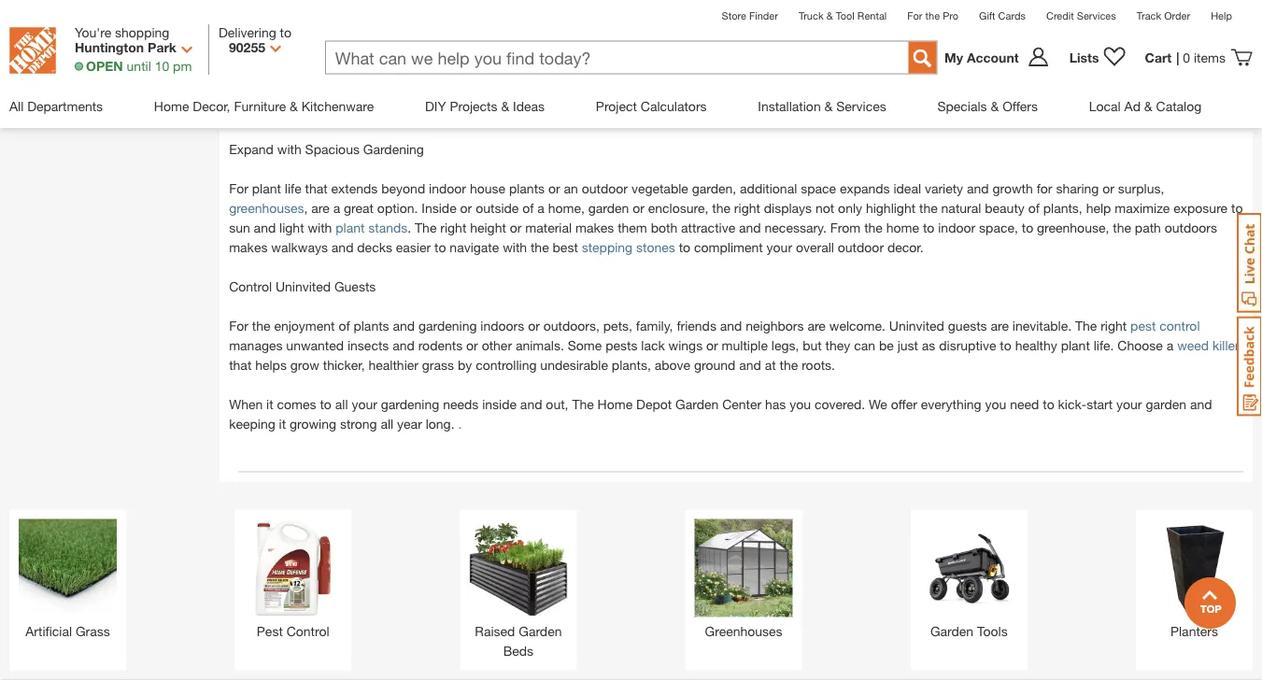 Task type: locate. For each thing, give the bounding box(es) containing it.
for inside for the enjoyment of plants and gardening indoors or outdoors, pets, family, friends and neighbors are welcome. uninvited guests are inevitable. the right pest control manages unwanted insects and rodents or other animals. some pests lack wings or multiple legs, but they can be just as disruptive to healthy plant life. choose a weed killer that helps grow thicker, healthier grass by controlling undesirable plants, above ground and at the roots.
[[229, 318, 248, 334]]

1 vertical spatial garden
[[1146, 397, 1187, 412]]

. up the easier
[[408, 220, 411, 235]]

2 vertical spatial by
[[458, 357, 472, 373]]

comes
[[277, 397, 316, 412]]

attractive
[[681, 220, 736, 235]]

plants up the 'outside'
[[509, 181, 545, 196]]

artificial grass image
[[19, 519, 117, 617]]

0 vertical spatial home
[[154, 98, 189, 114]]

with up veggies
[[311, 83, 335, 98]]

uninvited up enjoyment
[[276, 279, 331, 294]]

services right credit
[[1077, 9, 1116, 21]]

the right at
[[780, 357, 798, 373]]

to right home
[[923, 220, 935, 235]]

are up but
[[808, 318, 826, 334]]

right inside for the enjoyment of plants and gardening indoors or outdoors, pets, family, friends and neighbors are welcome. uninvited guests are inevitable. the right pest control manages unwanted insects and rodents or other animals. some pests lack wings or multiple legs, but they can be just as disruptive to healthy plant life. choose a weed killer that helps grow thicker, healthier grass by controlling undesirable plants, above ground and at the roots.
[[1101, 318, 1127, 334]]

. inside ". the right height or material makes them both attractive and necessary. from the home to indoor space, to greenhouse, the path outdoors makes walkways and decks easier to navigate with the best"
[[408, 220, 411, 235]]

1 horizontal spatial all
[[381, 416, 394, 432]]

1 vertical spatial plants
[[354, 318, 389, 334]]

help
[[1211, 9, 1233, 21]]

order
[[1165, 9, 1191, 21]]

but
[[803, 338, 822, 353]]

0 horizontal spatial plants
[[354, 318, 389, 334]]

only up from
[[838, 200, 863, 216]]

beauty inside the beauty of plant life is only matched by the comfort of a well-equipped outdoor living space. the possibilities of al fresco dining enhance each experience. create meals for any group with a
[[255, 63, 294, 78]]

each
[[1048, 63, 1076, 78]]

1 vertical spatial home
[[598, 397, 633, 412]]

for the pro link
[[908, 9, 959, 21]]

1 vertical spatial gardening
[[381, 397, 439, 412]]

diy
[[425, 98, 446, 114]]

gift cards link
[[979, 9, 1026, 21]]

you right has
[[790, 397, 811, 412]]

artificial
[[25, 624, 72, 639]]

by up electricity,
[[462, 63, 476, 78]]

as
[[922, 338, 936, 353]]

1 horizontal spatial plants,
[[1044, 200, 1083, 216]]

outdoor
[[301, 24, 349, 39]]

plant inside the beauty of plant life is only matched by the comfort of a well-equipped outdoor living space. the possibilities of al fresco dining enhance each experience. create meals for any group with a
[[313, 63, 342, 78]]

at
[[765, 357, 776, 373]]

1 horizontal spatial services
[[1077, 9, 1116, 21]]

for left 'any'
[[229, 83, 245, 98]]

a left well- on the left top
[[566, 63, 573, 78]]

, are a great option. inside or outside of a home, garden or enclosure, the right displays not only highlight the natural beauty of plants, help maximize exposure to sun and light with
[[229, 200, 1243, 235]]

0 horizontal spatial control
[[229, 279, 272, 294]]

0 horizontal spatial beauty
[[255, 63, 294, 78]]

the inside for the enjoyment of plants and gardening indoors or outdoors, pets, family, friends and neighbors are welcome. uninvited guests are inevitable. the right pest control manages unwanted insects and rodents or other animals. some pests lack wings or multiple legs, but they can be just as disruptive to healthy plant life. choose a weed killer that helps grow thicker, healthier grass by controlling undesirable plants, above ground and at the roots.
[[1076, 318, 1097, 334]]

1 horizontal spatial outdoor
[[664, 63, 710, 78]]

garden up "beds"
[[519, 624, 562, 639]]

0 horizontal spatial garden
[[519, 624, 562, 639]]

beauty up space,
[[985, 200, 1025, 216]]

outdoor down from
[[838, 240, 884, 255]]

0 vertical spatial outdoor
[[664, 63, 710, 78]]

some
[[568, 338, 602, 353]]

the up electricity,
[[480, 63, 498, 78]]

for left pro
[[908, 9, 923, 21]]

uninvited inside for the enjoyment of plants and gardening indoors or outdoors, pets, family, friends and neighbors are welcome. uninvited guests are inevitable. the right pest control manages unwanted insects and rodents or other animals. some pests lack wings or multiple legs, but they can be just as disruptive to healthy plant life. choose a weed killer that helps grow thicker, healthier grass by controlling undesirable plants, above ground and at the roots.
[[889, 318, 945, 334]]

by inside powered by electricity, charcoal or propane. for entertaining anyone, including a party of one, where quicker meal prep and cooking brings meats and veggies from grate to plate in minutes,
[[451, 83, 465, 98]]

to down "powered"
[[407, 102, 419, 118]]

1 vertical spatial only
[[838, 200, 863, 216]]

of inside powered by electricity, charcoal or propane. for entertaining anyone, including a party of one, where quicker meal prep and cooking brings meats and veggies from grate to plate in minutes,
[[902, 83, 913, 98]]

cooking
[[1120, 83, 1166, 98]]

indoor up inside
[[429, 181, 466, 196]]

home left depot
[[598, 397, 633, 412]]

0 vertical spatial all
[[335, 397, 348, 412]]

material
[[525, 220, 572, 235]]

gardening up rodents
[[419, 318, 477, 334]]

1 vertical spatial life
[[285, 181, 302, 196]]

and inside ', are a great option. inside or outside of a home, garden or enclosure, the right displays not only highlight the natural beauty of plants, help maximize exposure to sun and light with'
[[254, 220, 276, 235]]

all departments link
[[9, 84, 103, 128]]

&
[[827, 9, 833, 21], [290, 98, 298, 114], [501, 98, 510, 114], [825, 98, 833, 114], [991, 98, 999, 114], [1145, 98, 1153, 114]]

project
[[596, 98, 637, 114]]

0 horizontal spatial only
[[379, 63, 403, 78]]

2 horizontal spatial outdoor
[[838, 240, 884, 255]]

1 horizontal spatial right
[[734, 200, 761, 216]]

delivering
[[219, 24, 276, 40]]

garden inside "link"
[[931, 624, 974, 639]]

0 vertical spatial indoor
[[429, 181, 466, 196]]

are right guests
[[991, 318, 1009, 334]]

right down additional
[[734, 200, 761, 216]]

the inside when it comes to all your gardening needs inside and out, the home depot garden center has you covered. we offer everything you need to kick-start your garden and keeping it growing strong all year long.
[[572, 397, 594, 412]]

0 vertical spatial garden
[[588, 200, 629, 216]]

of up insects
[[339, 318, 350, 334]]

decks
[[357, 240, 392, 255]]

1 vertical spatial plants,
[[612, 357, 651, 373]]

garden right depot
[[676, 397, 719, 412]]

outdoor inside the beauty of plant life is only matched by the comfort of a well-equipped outdoor living space. the possibilities of al fresco dining enhance each experience. create meals for any group with a
[[664, 63, 710, 78]]

1 horizontal spatial home
[[598, 397, 633, 412]]

0 horizontal spatial uninvited
[[276, 279, 331, 294]]

0 horizontal spatial makes
[[229, 240, 268, 255]]

1 vertical spatial for
[[1037, 181, 1053, 196]]

0 horizontal spatial it
[[266, 397, 273, 412]]

variety
[[925, 181, 964, 196]]

for for pro
[[908, 9, 923, 21]]

plants, down pests
[[612, 357, 651, 373]]

it down propane.
[[624, 102, 631, 118]]

0 horizontal spatial for
[[229, 83, 245, 98]]

indoor inside for plant life that extends beyond indoor house plants or an outdoor vegetable garden, additional space expands ideal variety and growth for sharing or surplus, greenhouses
[[429, 181, 466, 196]]

local ad & catalog
[[1089, 98, 1202, 114]]

1 horizontal spatial .
[[458, 416, 462, 432]]

a inside powered by electricity, charcoal or propane. for entertaining anyone, including a party of one, where quicker meal prep and cooking brings meats and veggies from grate to plate in minutes,
[[858, 83, 865, 98]]

a down pest control link
[[1167, 338, 1174, 353]]

of right joys
[[286, 24, 297, 39]]

makes up stepping
[[576, 220, 614, 235]]

0 vertical spatial uninvited
[[276, 279, 331, 294]]

0 horizontal spatial that
[[229, 357, 252, 373]]

garden tools
[[931, 624, 1008, 639]]

life
[[346, 63, 362, 78], [285, 181, 302, 196]]

makes down sun
[[229, 240, 268, 255]]

stands
[[368, 220, 408, 235]]

plant left life.
[[1061, 338, 1090, 353]]

0 vertical spatial plants,
[[1044, 200, 1083, 216]]

rental
[[858, 9, 887, 21]]

garden inside when it comes to all your gardening needs inside and out, the home depot garden center has you covered. we offer everything you need to kick-start your garden and keeping it growing strong all year long.
[[1146, 397, 1187, 412]]

or inside ". the right height or material makes them both attractive and necessary. from the home to indoor space, to greenhouse, the path outdoors makes walkways and decks easier to navigate with the best"
[[510, 220, 522, 235]]

.
[[408, 220, 411, 235], [458, 416, 462, 432]]

the beauty of plant life is only matched by the comfort of a well-equipped outdoor living space. the possibilities of al fresco dining enhance each experience. create meals for any group with a
[[229, 63, 1229, 98]]

right inside ". the right height or material makes them both attractive and necessary. from the home to indoor space, to greenhouse, the path outdoors makes walkways and decks easier to navigate with the best"
[[440, 220, 467, 235]]

or
[[585, 83, 597, 98], [548, 181, 560, 196], [1103, 181, 1115, 196], [460, 200, 472, 216], [633, 200, 645, 216], [510, 220, 522, 235], [528, 318, 540, 334], [466, 338, 478, 353], [706, 338, 718, 353]]

equipped
[[605, 63, 660, 78]]

1 horizontal spatial uninvited
[[889, 318, 945, 334]]

1 horizontal spatial plants
[[509, 181, 545, 196]]

gardening inside when it comes to all your gardening needs inside and out, the home depot garden center has you covered. we offer everything you need to kick-start your garden and keeping it growing strong all year long.
[[381, 397, 439, 412]]

0 vertical spatial only
[[379, 63, 403, 78]]

1 vertical spatial .
[[458, 416, 462, 432]]

party
[[869, 83, 898, 98]]

plants
[[509, 181, 545, 196], [354, 318, 389, 334]]

control
[[229, 279, 272, 294], [287, 624, 329, 639]]

manages
[[229, 338, 283, 353]]

1 vertical spatial all
[[381, 416, 394, 432]]

with inside ". the right height or material makes them both attractive and necessary. from the home to indoor space, to greenhouse, the path outdoors makes walkways and decks easier to navigate with the best"
[[503, 240, 527, 255]]

pest control image
[[244, 519, 342, 617]]

ideas
[[513, 98, 545, 114]]

1 horizontal spatial beauty
[[985, 200, 1025, 216]]

for up greenhouses link
[[229, 181, 248, 196]]

0 horizontal spatial indoor
[[429, 181, 466, 196]]

a inside for the enjoyment of plants and gardening indoors or outdoors, pets, family, friends and neighbors are welcome. uninvited guests are inevitable. the right pest control manages unwanted insects and rodents or other animals. some pests lack wings or multiple legs, but they can be just as disruptive to healthy plant life. choose a weed killer that helps grow thicker, healthier grass by controlling undesirable plants, above ground and at the roots.
[[1167, 338, 1174, 353]]

living
[[713, 63, 743, 78]]

0 horizontal spatial are
[[312, 200, 330, 216]]

1 vertical spatial by
[[451, 83, 465, 98]]

the up life.
[[1076, 318, 1097, 334]]

0 vertical spatial for
[[229, 83, 245, 98]]

or up help
[[1103, 181, 1115, 196]]

from
[[831, 220, 861, 235]]

or up ground
[[706, 338, 718, 353]]

for up manages in the left of the page
[[229, 318, 248, 334]]

1 vertical spatial makes
[[229, 240, 268, 255]]

2 horizontal spatial are
[[991, 318, 1009, 334]]

with down ,
[[308, 220, 332, 235]]

1 vertical spatial services
[[837, 98, 887, 114]]

0 vertical spatial right
[[734, 200, 761, 216]]

right
[[734, 200, 761, 216], [440, 220, 467, 235], [1101, 318, 1127, 334]]

for plant life that extends beyond indoor house plants or an outdoor vegetable garden, additional space expands ideal variety and growth for sharing or surplus, greenhouses
[[229, 181, 1165, 216]]

lack
[[641, 338, 665, 353]]

outdoor up entertaining
[[664, 63, 710, 78]]

1 horizontal spatial you
[[985, 397, 1007, 412]]

choose
[[1118, 338, 1163, 353]]

to left healthy
[[1000, 338, 1012, 353]]

with
[[311, 83, 335, 98], [277, 142, 302, 157], [308, 220, 332, 235], [503, 240, 527, 255]]

spacious
[[305, 142, 360, 157]]

beds
[[503, 643, 534, 659]]

1 horizontal spatial that
[[305, 181, 328, 196]]

0 horizontal spatial you
[[790, 397, 811, 412]]

home left 'decor,' on the left top of the page
[[154, 98, 189, 114]]

additional
[[740, 181, 797, 196]]

garden inside ', are a great option. inside or outside of a home, garden or enclosure, the right displays not only highlight the natural beauty of plants, help maximize exposure to sun and light with'
[[588, 200, 629, 216]]

services down party
[[837, 98, 887, 114]]

planters image
[[1146, 519, 1244, 617]]

1 horizontal spatial only
[[838, 200, 863, 216]]

0 horizontal spatial life
[[285, 181, 302, 196]]

project calculators link
[[596, 84, 707, 128]]

brings
[[1170, 83, 1206, 98]]

by
[[462, 63, 476, 78], [451, 83, 465, 98], [458, 357, 472, 373]]

0 horizontal spatial garden
[[588, 200, 629, 216]]

other
[[482, 338, 512, 353]]

0 vertical spatial .
[[408, 220, 411, 235]]

to up growing
[[320, 397, 332, 412]]

lists link
[[1060, 46, 1136, 69]]

1 horizontal spatial garden
[[676, 397, 719, 412]]

the
[[229, 24, 251, 39], [229, 63, 251, 78], [790, 63, 811, 78], [415, 220, 437, 235], [1076, 318, 1097, 334], [572, 397, 594, 412]]

plants inside for plant life that extends beyond indoor house plants or an outdoor vegetable garden, additional space expands ideal variety and growth for sharing or surplus, greenhouses
[[509, 181, 545, 196]]

a up material
[[538, 200, 545, 216]]

year
[[397, 416, 422, 432]]

for for life
[[229, 181, 248, 196]]

plant up the kitchenware
[[313, 63, 342, 78]]

gardening up year on the left of the page
[[381, 397, 439, 412]]

your
[[767, 240, 793, 255], [352, 397, 377, 412], [1117, 397, 1142, 412]]

by inside the beauty of plant life is only matched by the comfort of a well-equipped outdoor living space. the possibilities of al fresco dining enhance each experience. create meals for any group with a
[[462, 63, 476, 78]]

family,
[[636, 318, 673, 334]]

the left path on the right
[[1113, 220, 1132, 235]]

life.
[[1094, 338, 1114, 353]]

truck & tool rental
[[799, 9, 887, 21]]

offers
[[1003, 98, 1038, 114]]

0 horizontal spatial plants,
[[612, 357, 651, 373]]

outdoor right an
[[582, 181, 628, 196]]

1 horizontal spatial makes
[[576, 220, 614, 235]]

killer
[[1213, 338, 1240, 353]]

uninvited up the just
[[889, 318, 945, 334]]

gardening inside for the enjoyment of plants and gardening indoors or outdoors, pets, family, friends and neighbors are welcome. uninvited guests are inevitable. the right pest control manages unwanted insects and rodents or other animals. some pests lack wings or multiple legs, but they can be just as disruptive to healthy plant life. choose a weed killer that helps grow thicker, healthier grass by controlling undesirable plants, above ground and at the roots.
[[419, 318, 477, 334]]

makes
[[576, 220, 614, 235], [229, 240, 268, 255]]

you left need
[[985, 397, 1007, 412]]

project calculators
[[596, 98, 707, 114]]

for right growth
[[1037, 181, 1053, 196]]

1 horizontal spatial it
[[279, 416, 286, 432]]

happen.
[[635, 102, 682, 118]]

that down manages in the left of the page
[[229, 357, 252, 373]]

None text field
[[326, 42, 890, 75], [326, 42, 890, 75], [326, 42, 890, 75], [326, 42, 890, 75]]

0 vertical spatial makes
[[576, 220, 614, 235]]

garden left tools on the bottom of the page
[[931, 624, 974, 639]]

1 vertical spatial right
[[440, 220, 467, 235]]

home inside when it comes to all your gardening needs inside and out, the home depot garden center has you covered. we offer everything you need to kick-start your garden and keeping it growing strong all year long.
[[598, 397, 633, 412]]

for inside for plant life that extends beyond indoor house plants or an outdoor vegetable garden, additional space expands ideal variety and growth for sharing or surplus, greenhouses
[[1037, 181, 1053, 196]]

0 vertical spatial beauty
[[255, 63, 294, 78]]

1 horizontal spatial garden
[[1146, 397, 1187, 412]]

1 horizontal spatial indoor
[[938, 220, 976, 235]]

a left party
[[858, 83, 865, 98]]

greenhouses image
[[695, 519, 793, 617]]

plants, up greenhouse,
[[1044, 200, 1083, 216]]

or down the 'outside'
[[510, 220, 522, 235]]

life inside the beauty of plant life is only matched by the comfort of a well-equipped outdoor living space. the possibilities of al fresco dining enhance each experience. create meals for any group with a
[[346, 63, 362, 78]]

0 horizontal spatial right
[[440, 220, 467, 235]]

0 horizontal spatial home
[[154, 98, 189, 114]]

grate
[[373, 102, 403, 118]]

artificial grass link
[[19, 519, 117, 641]]

it down comes
[[279, 416, 286, 432]]

all up strong
[[335, 397, 348, 412]]

outdoor
[[664, 63, 710, 78], [582, 181, 628, 196], [838, 240, 884, 255]]

1 vertical spatial outdoor
[[582, 181, 628, 196]]

0 horizontal spatial outdoor
[[582, 181, 628, 196]]

home
[[887, 220, 920, 235]]

space,
[[979, 220, 1018, 235]]

meats
[[229, 102, 265, 118]]

garden inside when it comes to all your gardening needs inside and out, the home depot garden center has you covered. we offer everything you need to kick-start your garden and keeping it growing strong all year long.
[[676, 397, 719, 412]]

2 vertical spatial outdoor
[[838, 240, 884, 255]]

1 vertical spatial beauty
[[985, 200, 1025, 216]]

2 horizontal spatial right
[[1101, 318, 1127, 334]]

all left year on the left of the page
[[381, 416, 394, 432]]

to inside ', are a great option. inside or outside of a home, garden or enclosure, the right displays not only highlight the natural beauty of plants, help maximize exposure to sun and light with'
[[1232, 200, 1243, 216]]

life left is
[[346, 63, 362, 78]]

0 horizontal spatial all
[[335, 397, 348, 412]]

only inside ', are a great option. inside or outside of a home, garden or enclosure, the right displays not only highlight the natural beauty of plants, help maximize exposure to sun and light with'
[[838, 200, 863, 216]]

account
[[967, 50, 1019, 65]]

plant down great
[[336, 220, 365, 235]]

multiple
[[722, 338, 768, 353]]

your right start
[[1117, 397, 1142, 412]]

great
[[344, 200, 374, 216]]

for inside for plant life that extends beyond indoor house plants or an outdoor vegetable garden, additional space expands ideal variety and growth for sharing or surplus, greenhouses
[[229, 181, 248, 196]]

by inside for the enjoyment of plants and gardening indoors or outdoors, pets, family, friends and neighbors are welcome. uninvited guests are inevitable. the right pest control manages unwanted insects and rodents or other animals. some pests lack wings or multiple legs, but they can be just as disruptive to healthy plant life. choose a weed killer that helps grow thicker, healthier grass by controlling undesirable plants, above ground and at the roots.
[[458, 357, 472, 373]]

to right exposure
[[1232, 200, 1243, 216]]

or right inside
[[460, 200, 472, 216]]

for up calculators
[[656, 83, 675, 98]]

2 vertical spatial it
[[279, 416, 286, 432]]

1 horizontal spatial life
[[346, 63, 362, 78]]

2 you from the left
[[985, 397, 1007, 412]]

2 vertical spatial right
[[1101, 318, 1127, 334]]

tool
[[836, 9, 855, 21]]

0 vertical spatial gardening
[[419, 318, 477, 334]]

1 vertical spatial control
[[287, 624, 329, 639]]

gardening for your
[[381, 397, 439, 412]]

1 vertical spatial that
[[229, 357, 252, 373]]

0 horizontal spatial .
[[408, 220, 411, 235]]

2 horizontal spatial garden
[[931, 624, 974, 639]]

installation
[[758, 98, 821, 114]]

greenhouses link
[[695, 519, 793, 641]]

beauty up 'any'
[[255, 63, 294, 78]]

beauty inside ', are a great option. inside or outside of a home, garden or enclosure, the right displays not only highlight the natural beauty of plants, help maximize exposure to sun and light with'
[[985, 200, 1025, 216]]

raised garden beds image
[[469, 519, 568, 617]]

garden up them
[[588, 200, 629, 216]]

al
[[902, 63, 912, 78]]

1 horizontal spatial for
[[1037, 181, 1053, 196]]

stepping
[[582, 240, 633, 255]]

for
[[229, 83, 245, 98], [1037, 181, 1053, 196]]

0 vertical spatial control
[[229, 279, 272, 294]]

right inside ', are a great option. inside or outside of a home, garden or enclosure, the right displays not only highlight the natural beauty of plants, help maximize exposure to sun and light with'
[[734, 200, 761, 216]]

0 vertical spatial plants
[[509, 181, 545, 196]]

right down inside
[[440, 220, 467, 235]]

or down well- on the left top
[[585, 83, 597, 98]]

are inside ', are a great option. inside or outside of a home, garden or enclosure, the right displays not only highlight the natural beauty of plants, help maximize exposure to sun and light with'
[[312, 200, 330, 216]]

your up strong
[[352, 397, 377, 412]]

garden tools image
[[920, 519, 1018, 617]]

or left an
[[548, 181, 560, 196]]

only right is
[[379, 63, 403, 78]]

0 vertical spatial by
[[462, 63, 476, 78]]

by right grass
[[458, 357, 472, 373]]

quicker
[[985, 83, 1028, 98]]

of down al
[[902, 83, 913, 98]]

catalog
[[1156, 98, 1202, 114]]

1 vertical spatial indoor
[[938, 220, 976, 235]]

minutes,
[[469, 102, 518, 118]]

right up life.
[[1101, 318, 1127, 334]]

the right out,
[[572, 397, 594, 412]]

for inside the beauty of plant life is only matched by the comfort of a well-equipped outdoor living space. the possibilities of al fresco dining enhance each experience. create meals for any group with a
[[229, 83, 245, 98]]

1 vertical spatial uninvited
[[889, 318, 945, 334]]

grass
[[76, 624, 110, 639]]

the down garden,
[[712, 200, 731, 216]]

to
[[280, 24, 292, 40], [407, 102, 419, 118], [1232, 200, 1243, 216], [923, 220, 935, 235], [1022, 220, 1034, 235], [435, 240, 446, 255], [679, 240, 691, 255], [1000, 338, 1012, 353], [320, 397, 332, 412], [1043, 397, 1055, 412]]

2 horizontal spatial it
[[624, 102, 631, 118]]

enjoyment
[[274, 318, 335, 334]]

the down variety
[[920, 200, 938, 216]]

option.
[[377, 200, 418, 216]]

plants, inside for the enjoyment of plants and gardening indoors or outdoors, pets, family, friends and neighbors are welcome. uninvited guests are inevitable. the right pest control manages unwanted insects and rodents or other animals. some pests lack wings or multiple legs, but they can be just as disruptive to healthy plant life. choose a weed killer that helps grow thicker, healthier grass by controlling undesirable plants, above ground and at the roots.
[[612, 357, 651, 373]]

0 vertical spatial life
[[346, 63, 362, 78]]

plants up insects
[[354, 318, 389, 334]]

0 vertical spatial that
[[305, 181, 328, 196]]

indoor down natural
[[938, 220, 976, 235]]

0 vertical spatial services
[[1077, 9, 1116, 21]]

long.
[[426, 416, 455, 432]]

everything
[[921, 397, 982, 412]]



Task type: describe. For each thing, give the bounding box(es) containing it.
the joys of outdoor dining
[[229, 24, 393, 39]]

pest control link
[[244, 519, 342, 641]]

a up the kitchenware
[[339, 83, 346, 98]]

powered by electricity, charcoal or propane. for entertaining anyone, including a party of one, where quicker meal prep and cooking brings meats and veggies from grate to plate in minutes,
[[229, 83, 1206, 118]]

to left kick-
[[1043, 397, 1055, 412]]

all departments
[[9, 98, 103, 114]]

park
[[148, 40, 177, 55]]

or inside powered by electricity, charcoal or propane. for entertaining anyone, including a party of one, where quicker meal prep and cooking brings meats and veggies from grate to plate in minutes,
[[585, 83, 597, 98]]

pests
[[606, 338, 638, 353]]

outdoor inside for plant life that extends beyond indoor house plants or an outdoor vegetable garden, additional space expands ideal variety and growth for sharing or surplus, greenhouses
[[582, 181, 628, 196]]

0 horizontal spatial services
[[837, 98, 887, 114]]

with inside the beauty of plant life is only matched by the comfort of a well-equipped outdoor living space. the possibilities of al fresco dining enhance each experience. create meals for any group with a
[[311, 83, 335, 98]]

0 horizontal spatial your
[[352, 397, 377, 412]]

the home depot image
[[9, 27, 56, 74]]

my account link
[[945, 46, 1060, 69]]

the home depot logo link
[[9, 27, 56, 74]]

store
[[722, 9, 747, 21]]

of up charcoal
[[551, 63, 563, 78]]

life inside for plant life that extends beyond indoor house plants or an outdoor vegetable garden, additional space expands ideal variety and growth for sharing or surplus, greenhouses
[[285, 181, 302, 196]]

be
[[879, 338, 894, 353]]

plants, inside ', are a great option. inside or outside of a home, garden or enclosure, the right displays not only highlight the natural beauty of plants, help maximize exposure to sun and light with'
[[1044, 200, 1083, 216]]

legs,
[[772, 338, 799, 353]]

pellet grills link
[[522, 102, 585, 118]]

. for . the right height or material makes them both attractive and necessary. from the home to indoor space, to greenhouse, the path outdoors makes walkways and decks easier to navigate with the best
[[408, 220, 411, 235]]

the up 90255
[[229, 24, 251, 39]]

the up anyone,
[[790, 63, 811, 78]]

and inside for plant life that extends beyond indoor house plants or an outdoor vegetable garden, additional space expands ideal variety and growth for sharing or surplus, greenhouses
[[967, 181, 989, 196]]

to inside for the enjoyment of plants and gardening indoors or outdoors, pets, family, friends and neighbors are welcome. uninvited guests are inevitable. the right pest control manages unwanted insects and rodents or other animals. some pests lack wings or multiple legs, but they can be just as disruptive to healthy plant life. choose a weed killer that helps grow thicker, healthier grass by controlling undesirable plants, above ground and at the roots.
[[1000, 338, 1012, 353]]

or left other
[[466, 338, 478, 353]]

the inside ". the right height or material makes them both attractive and necessary. from the home to indoor space, to greenhouse, the path outdoors makes walkways and decks easier to navigate with the best"
[[415, 220, 437, 235]]

the down material
[[531, 240, 549, 255]]

only inside the beauty of plant life is only matched by the comfort of a well-equipped outdoor living space. the possibilities of al fresco dining enhance each experience. create meals for any group with a
[[379, 63, 403, 78]]

well-
[[577, 63, 605, 78]]

store finder link
[[722, 9, 778, 21]]

friends
[[677, 318, 717, 334]]

garden tools link
[[920, 519, 1018, 641]]

control uninvited guests
[[229, 279, 380, 294]]

indoor inside ". the right height or material makes them both attractive and necessary. from the home to indoor space, to greenhouse, the path outdoors makes walkways and decks easier to navigate with the best"
[[938, 220, 976, 235]]

matched
[[407, 63, 458, 78]]

& down including
[[825, 98, 833, 114]]

my
[[945, 50, 963, 65]]

insects
[[348, 338, 389, 353]]

greenhouses
[[229, 200, 304, 216]]

sun
[[229, 220, 250, 235]]

1 vertical spatial it
[[266, 397, 273, 412]]

grass
[[422, 357, 454, 373]]

truck & tool rental link
[[799, 9, 887, 21]]

of up group
[[298, 63, 309, 78]]

& left tool
[[827, 9, 833, 21]]

grow
[[290, 357, 319, 373]]

to right the easier
[[435, 240, 446, 255]]

pest control
[[257, 624, 329, 639]]

to right space,
[[1022, 220, 1034, 235]]

plant inside for the enjoyment of plants and gardening indoors or outdoors, pets, family, friends and neighbors are welcome. uninvited guests are inevitable. the right pest control manages unwanted insects and rodents or other animals. some pests lack wings or multiple legs, but they can be just as disruptive to healthy plant life. choose a weed killer that helps grow thicker, healthier grass by controlling undesirable plants, above ground and at the roots.
[[1061, 338, 1090, 353]]

,
[[304, 200, 308, 216]]

center
[[723, 397, 762, 412]]

them
[[618, 220, 647, 235]]

the up manages in the left of the page
[[252, 318, 271, 334]]

when it comes to all your gardening needs inside and out, the home depot garden center has you covered. we offer everything you need to kick-start your garden and keeping it growing strong all year long.
[[229, 397, 1212, 432]]

my account
[[945, 50, 1019, 65]]

thicker,
[[323, 357, 365, 373]]

all
[[9, 98, 24, 114]]

veggies
[[294, 102, 339, 118]]

of left al
[[887, 63, 898, 78]]

installation & services
[[758, 98, 887, 114]]

artificial grass
[[25, 624, 110, 639]]

items
[[1194, 50, 1226, 65]]

lists
[[1070, 50, 1099, 65]]

need
[[1010, 397, 1039, 412]]

& down quicker
[[991, 98, 999, 114]]

pro
[[943, 9, 959, 21]]

when
[[229, 397, 263, 412]]

track
[[1137, 9, 1162, 21]]

& down electricity,
[[501, 98, 510, 114]]

weed
[[1178, 338, 1209, 353]]

1 horizontal spatial your
[[767, 240, 793, 255]]

one,
[[917, 83, 942, 98]]

to right delivering
[[280, 24, 292, 40]]

& down group
[[290, 98, 298, 114]]

with inside ', are a great option. inside or outside of a home, garden or enclosure, the right displays not only highlight the natural beauty of plants, help maximize exposure to sun and light with'
[[308, 220, 332, 235]]

home decor, furniture & kitchenware
[[154, 98, 374, 114]]

guests
[[948, 318, 987, 334]]

submit search image
[[913, 49, 932, 68]]

stepping stones link
[[582, 240, 675, 255]]

space.
[[747, 63, 786, 78]]

or up animals.
[[528, 318, 540, 334]]

plants inside for the enjoyment of plants and gardening indoors or outdoors, pets, family, friends and neighbors are welcome. uninvited guests are inevitable. the right pest control manages unwanted insects and rodents or other animals. some pests lack wings or multiple legs, but they can be just as disruptive to healthy plant life. choose a weed killer that helps grow thicker, healthier grass by controlling undesirable plants, above ground and at the roots.
[[354, 318, 389, 334]]

gift
[[979, 9, 996, 21]]

finder
[[749, 9, 778, 21]]

with right expand
[[277, 142, 302, 157]]

the down 90255
[[229, 63, 251, 78]]

easier
[[396, 240, 431, 255]]

to inside powered by electricity, charcoal or propane. for entertaining anyone, including a party of one, where quicker meal prep and cooking brings meats and veggies from grate to plate in minutes,
[[407, 102, 419, 118]]

0 items
[[1183, 50, 1226, 65]]

1 you from the left
[[790, 397, 811, 412]]

0 vertical spatial it
[[624, 102, 631, 118]]

cart
[[1145, 50, 1172, 65]]

live chat image
[[1237, 213, 1263, 313]]

for for enjoyment
[[229, 318, 248, 334]]

expand
[[229, 142, 274, 157]]

furniture
[[234, 98, 286, 114]]

space
[[801, 181, 836, 196]]

necessary.
[[765, 220, 827, 235]]

animals.
[[516, 338, 564, 353]]

1 horizontal spatial control
[[287, 624, 329, 639]]

path
[[1135, 220, 1161, 235]]

gardening for and
[[419, 318, 477, 334]]

the left pro
[[926, 9, 940, 21]]

inside
[[422, 200, 457, 216]]

light
[[280, 220, 304, 235]]

10
[[155, 58, 169, 73]]

that inside for the enjoyment of plants and gardening indoors or outdoors, pets, family, friends and neighbors are welcome. uninvited guests are inevitable. the right pest control manages unwanted insects and rodents or other animals. some pests lack wings or multiple legs, but they can be just as disruptive to healthy plant life. choose a weed killer that helps grow thicker, healthier grass by controlling undesirable plants, above ground and at the roots.
[[229, 357, 252, 373]]

that inside for plant life that extends beyond indoor house plants or an outdoor vegetable garden, additional space expands ideal variety and growth for sharing or surplus, greenhouses
[[305, 181, 328, 196]]

of up material
[[523, 200, 534, 216]]

to right stones
[[679, 240, 691, 255]]

pest
[[257, 624, 283, 639]]

expands
[[840, 181, 890, 196]]

where
[[946, 83, 981, 98]]

of inside for the enjoyment of plants and gardening indoors or outdoors, pets, family, friends and neighbors are welcome. uninvited guests are inevitable. the right pest control manages unwanted insects and rodents or other animals. some pests lack wings or multiple legs, but they can be just as disruptive to healthy plant life. choose a weed killer that helps grow thicker, healthier grass by controlling undesirable plants, above ground and at the roots.
[[339, 318, 350, 334]]

2 horizontal spatial your
[[1117, 397, 1142, 412]]

has
[[765, 397, 786, 412]]

a left great
[[333, 200, 340, 216]]

feedback link image
[[1237, 316, 1263, 417]]

gift cards
[[979, 9, 1026, 21]]

the down highlight
[[865, 220, 883, 235]]

guests
[[335, 279, 376, 294]]

the inside the beauty of plant life is only matched by the comfort of a well-equipped outdoor living space. the possibilities of al fresco dining enhance each experience. create meals for any group with a
[[480, 63, 498, 78]]

they
[[826, 338, 851, 353]]

for inside powered by electricity, charcoal or propane. for entertaining anyone, including a party of one, where quicker meal prep and cooking brings meats and veggies from grate to plate in minutes,
[[656, 83, 675, 98]]

dining
[[955, 63, 991, 78]]

out,
[[546, 397, 569, 412]]

garden inside raised garden beds
[[519, 624, 562, 639]]

home decor, furniture & kitchenware link
[[154, 84, 374, 128]]

plate
[[422, 102, 451, 118]]

highlight
[[866, 200, 916, 216]]

1 horizontal spatial are
[[808, 318, 826, 334]]

& right ad
[[1145, 98, 1153, 114]]

. for . link
[[458, 416, 462, 432]]

diy projects & ideas link
[[425, 84, 545, 128]]

or up them
[[633, 200, 645, 216]]

inside
[[482, 397, 517, 412]]

navigate
[[450, 240, 499, 255]]

plant inside for plant life that extends beyond indoor house plants or an outdoor vegetable garden, additional space expands ideal variety and growth for sharing or surplus, greenhouses
[[252, 181, 281, 196]]

of down growth
[[1029, 200, 1040, 216]]

pellet grills make it happen.
[[522, 102, 686, 118]]

credit services
[[1047, 9, 1116, 21]]

stones
[[636, 240, 675, 255]]

90255
[[229, 40, 265, 55]]

offer
[[891, 397, 918, 412]]

welcome.
[[830, 318, 886, 334]]



Task type: vqa. For each thing, say whether or not it's contained in the screenshot.
plants, in for the enjoyment of plants and gardening indoors or outdoors, pets, family, friends and neighbors are welcome. uninvited guests are inevitable. the right pest control manages unwanted insects and rodents or other animals. some pests lack wings or multiple legs, but they can be just as disruptive to healthy plant life. choose a weed killer that helps grow thicker, healthier grass by controlling undesirable plants, above ground and at the roots.
yes



